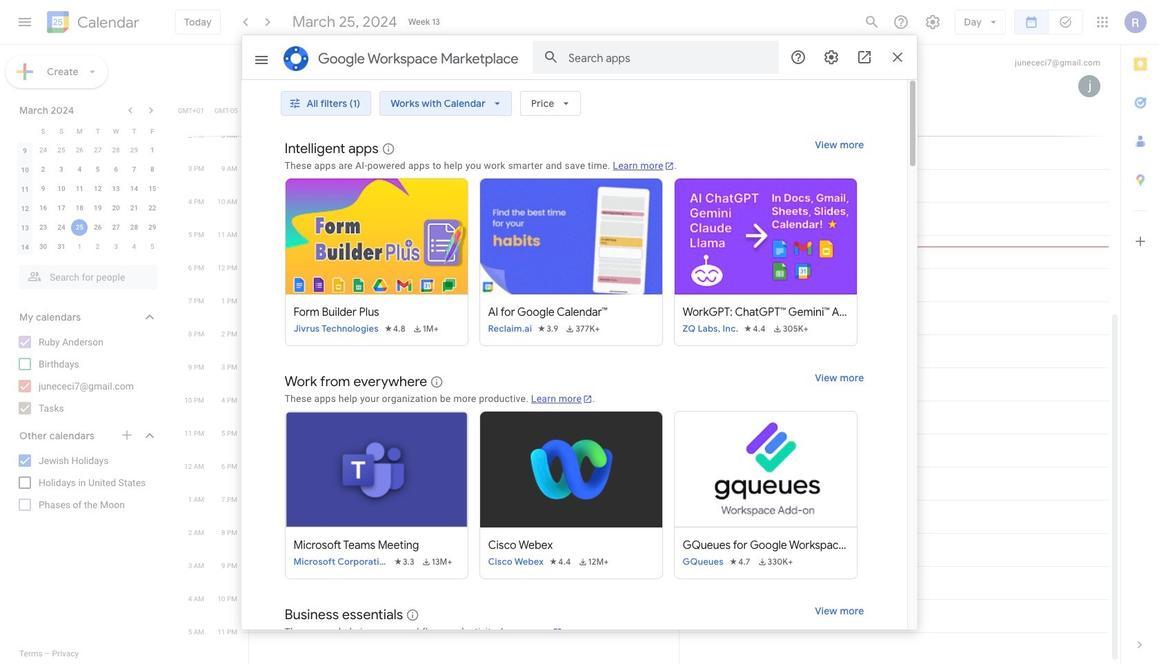 Task type: locate. For each thing, give the bounding box(es) containing it.
15 element
[[144, 181, 161, 197]]

row up 26 element
[[16, 199, 162, 218]]

row up 5 element
[[16, 141, 162, 160]]

3 row from the top
[[16, 160, 162, 179]]

3 element
[[53, 162, 70, 178]]

5 row from the top
[[16, 199, 162, 218]]

cell
[[249, 103, 679, 136], [70, 218, 89, 237]]

1 element
[[144, 142, 161, 159]]

1 horizontal spatial cell
[[249, 103, 679, 136]]

april 2 element
[[90, 239, 106, 255]]

4 element
[[71, 162, 88, 178]]

february 24 element
[[35, 142, 51, 159]]

tab list
[[1122, 45, 1160, 626]]

heading
[[75, 14, 139, 31]]

None search field
[[0, 260, 171, 290]]

row down 4 element
[[16, 179, 162, 199]]

27 element
[[108, 220, 124, 236]]

16 element
[[35, 200, 51, 217]]

6 row from the top
[[16, 218, 162, 237]]

31 element
[[53, 239, 70, 255]]

4 row from the top
[[16, 179, 162, 199]]

21 element
[[126, 200, 142, 217]]

grid
[[177, 45, 1121, 665]]

17 element
[[53, 200, 70, 217]]

calendar element
[[44, 8, 139, 39]]

7 row from the top
[[16, 237, 162, 257]]

26 element
[[90, 220, 106, 236]]

row up the april 2 element at the left of page
[[16, 218, 162, 237]]

1 vertical spatial column header
[[16, 121, 34, 141]]

7 element
[[126, 162, 142, 178]]

23 element
[[35, 220, 51, 236]]

column header
[[249, 45, 680, 103], [16, 121, 34, 141]]

row down february 27 element
[[16, 160, 162, 179]]

february 27 element
[[90, 142, 106, 159]]

heading inside calendar element
[[75, 14, 139, 31]]

0 horizontal spatial cell
[[70, 218, 89, 237]]

20 element
[[108, 200, 124, 217]]

row group inside the march 2024 grid
[[16, 141, 162, 257]]

my calendars list
[[3, 331, 171, 420]]

1 vertical spatial cell
[[70, 218, 89, 237]]

row
[[16, 121, 162, 141], [16, 141, 162, 160], [16, 160, 162, 179], [16, 179, 162, 199], [16, 199, 162, 218], [16, 218, 162, 237], [16, 237, 162, 257]]

february 25 element
[[53, 142, 70, 159]]

april 1 element
[[71, 239, 88, 255]]

13 element
[[108, 181, 124, 197]]

0 vertical spatial cell
[[249, 103, 679, 136]]

1 row from the top
[[16, 121, 162, 141]]

5 element
[[90, 162, 106, 178]]

12 element
[[90, 181, 106, 197]]

other calendars list
[[3, 450, 171, 516]]

row down 26 element
[[16, 237, 162, 257]]

0 horizontal spatial column header
[[16, 121, 34, 141]]

april 3 element
[[108, 239, 124, 255]]

29 element
[[144, 220, 161, 236]]

2 row from the top
[[16, 141, 162, 160]]

25, today element
[[71, 220, 88, 236]]

0 vertical spatial column header
[[249, 45, 680, 103]]

row group
[[16, 141, 162, 257]]

row up february 26 element
[[16, 121, 162, 141]]



Task type: describe. For each thing, give the bounding box(es) containing it.
march 2024 grid
[[13, 121, 162, 257]]

february 28 element
[[108, 142, 124, 159]]

14 element
[[126, 181, 142, 197]]

2 element
[[35, 162, 51, 178]]

column header inside the march 2024 grid
[[16, 121, 34, 141]]

28 element
[[126, 220, 142, 236]]

main drawer image
[[17, 14, 33, 30]]

february 29 element
[[126, 142, 142, 159]]

february 26 element
[[71, 142, 88, 159]]

1 horizontal spatial column header
[[249, 45, 680, 103]]

30 element
[[35, 239, 51, 255]]

19 element
[[90, 200, 106, 217]]

april 4 element
[[126, 239, 142, 255]]

11 element
[[71, 181, 88, 197]]

9 element
[[35, 181, 51, 197]]

april 5 element
[[144, 239, 161, 255]]

24 element
[[53, 220, 70, 236]]

8 element
[[144, 162, 161, 178]]

10 element
[[53, 181, 70, 197]]

6 element
[[108, 162, 124, 178]]

18 element
[[71, 200, 88, 217]]

cell inside row group
[[70, 218, 89, 237]]

22 element
[[144, 200, 161, 217]]



Task type: vqa. For each thing, say whether or not it's contained in the screenshot.
13 element
yes



